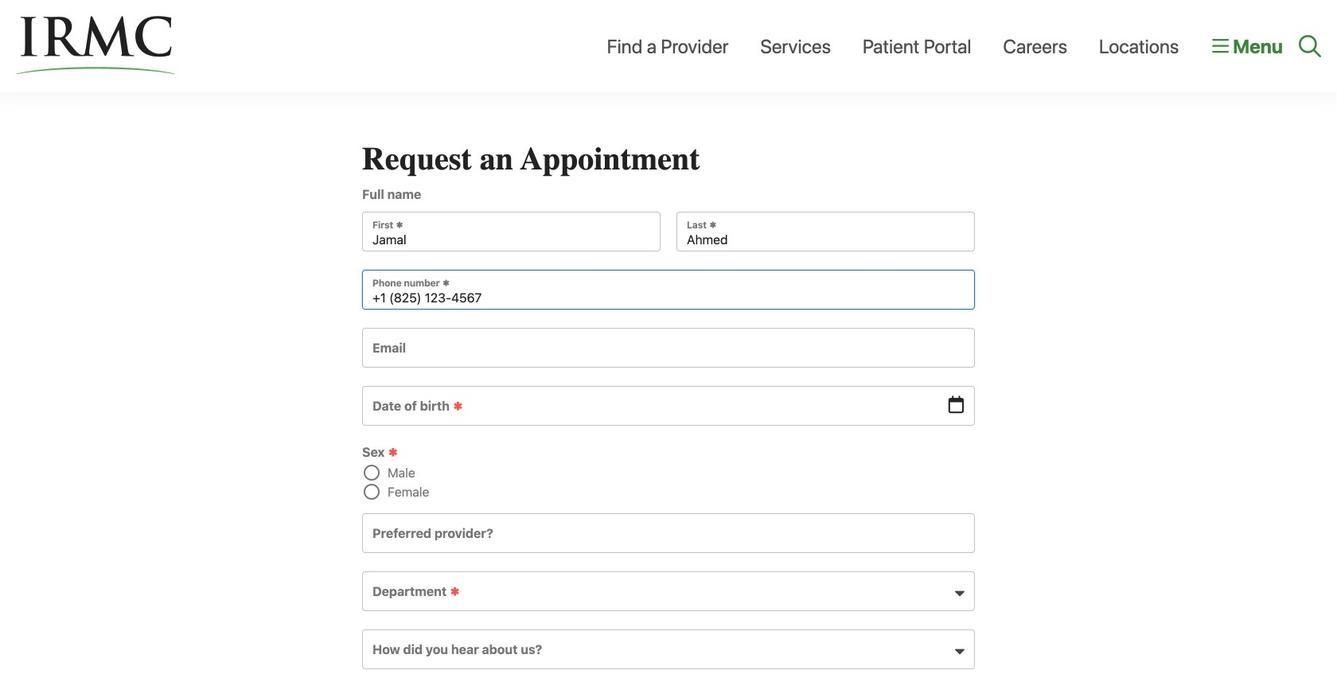 Task type: locate. For each thing, give the bounding box(es) containing it.
None text field
[[687, 225, 965, 251], [373, 400, 965, 425], [373, 527, 965, 553], [687, 225, 965, 251], [373, 400, 965, 425], [373, 527, 965, 553]]

bars image
[[1213, 37, 1230, 56]]

calendar o image
[[949, 396, 964, 414]]

None text field
[[373, 225, 651, 251], [373, 284, 965, 309], [373, 342, 965, 367], [373, 225, 651, 251], [373, 284, 965, 309], [373, 342, 965, 367]]

search image
[[1300, 35, 1322, 57]]



Task type: describe. For each thing, give the bounding box(es) containing it.
indiana regional medical center image
[[16, 16, 175, 74]]



